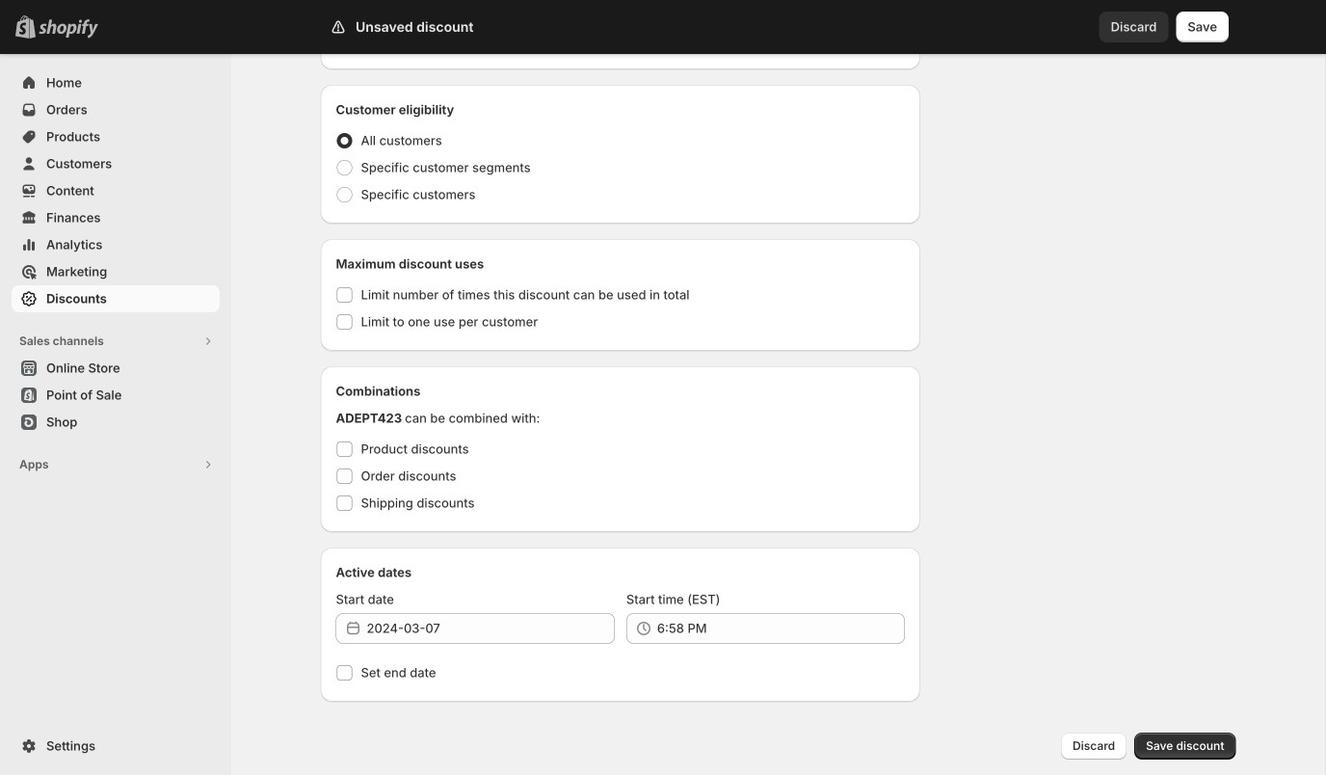 Task type: describe. For each thing, give the bounding box(es) containing it.
Enter time text field
[[657, 613, 905, 644]]

YYYY-MM-DD text field
[[367, 613, 615, 644]]



Task type: locate. For each thing, give the bounding box(es) containing it.
shopify image
[[39, 19, 98, 38]]



Task type: vqa. For each thing, say whether or not it's contained in the screenshot.
YYYY-MM-DD TEXT FIELD
yes



